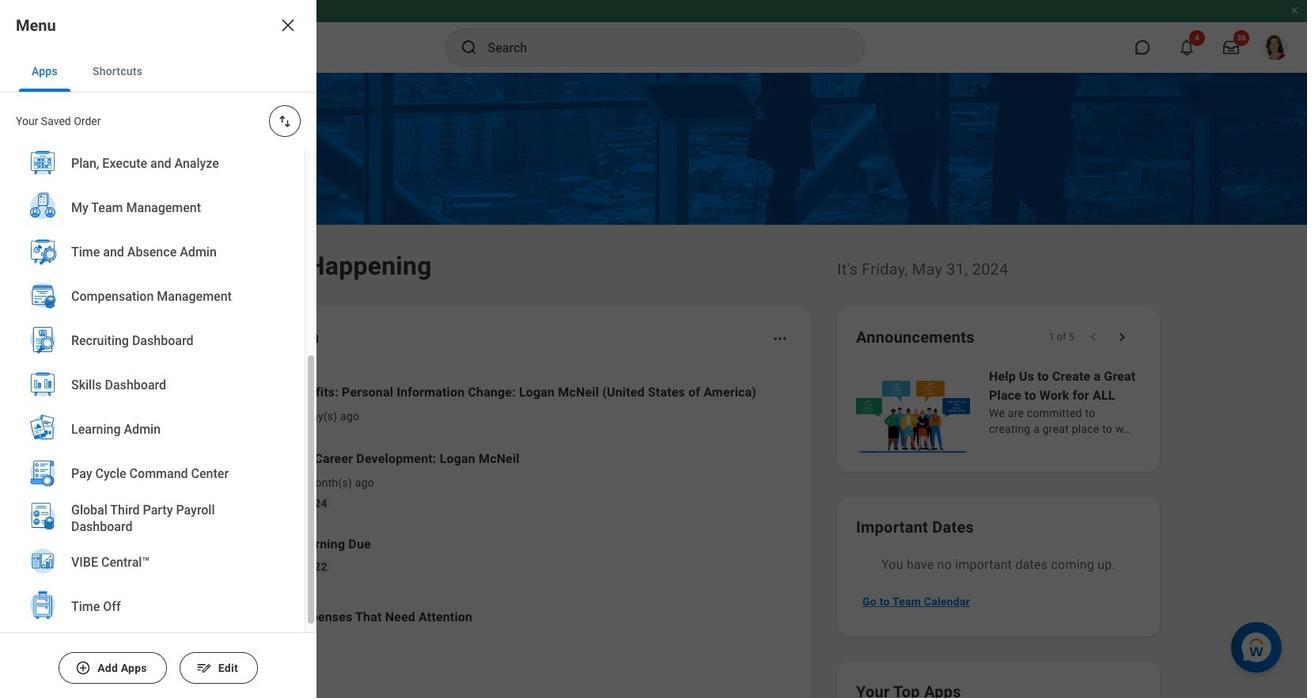 Task type: describe. For each thing, give the bounding box(es) containing it.
chevron left small image
[[1086, 329, 1102, 345]]

close environment banner image
[[1291, 6, 1300, 15]]

0 vertical spatial inbox image
[[189, 468, 213, 492]]

notifications large image
[[1180, 40, 1196, 55]]

text edit image
[[196, 660, 212, 676]]

inbox large image
[[1224, 40, 1240, 55]]



Task type: locate. For each thing, give the bounding box(es) containing it.
status
[[1050, 331, 1075, 344]]

plus circle image
[[75, 660, 91, 676]]

0 horizontal spatial inbox image
[[173, 663, 188, 679]]

1 horizontal spatial inbox image
[[189, 468, 213, 492]]

banner
[[0, 0, 1308, 73]]

chevron right small image
[[1115, 329, 1131, 345]]

main content
[[0, 73, 1308, 698]]

list
[[0, 0, 305, 642], [166, 371, 793, 649]]

inbox image
[[189, 468, 213, 492], [173, 663, 188, 679]]

list inside global navigation dialog
[[0, 0, 305, 642]]

search image
[[460, 38, 479, 57]]

profile logan mcneil element
[[1254, 30, 1298, 65]]

tab list
[[0, 51, 317, 93]]

global navigation dialog
[[0, 0, 317, 698]]

sort image
[[277, 113, 293, 129]]

x image
[[279, 16, 298, 35]]

1 vertical spatial inbox image
[[173, 663, 188, 679]]



Task type: vqa. For each thing, say whether or not it's contained in the screenshot.
Search Workday Search Box
no



